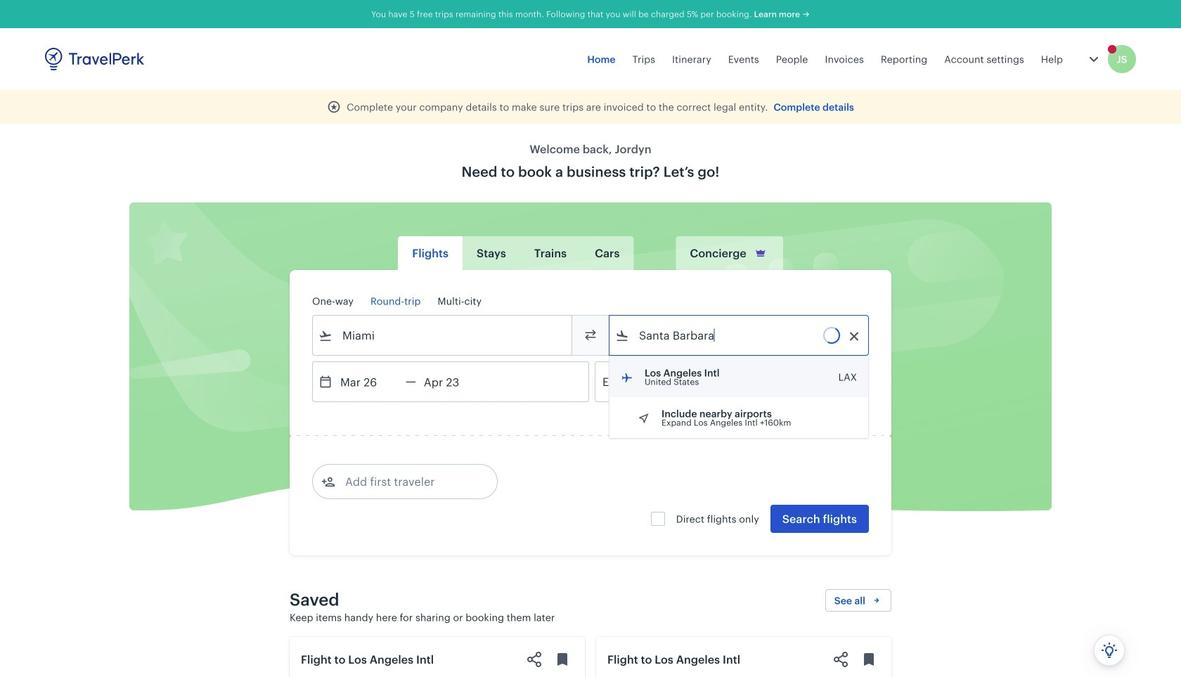 Task type: describe. For each thing, give the bounding box(es) containing it.
Add first traveler search field
[[336, 471, 482, 493]]

From search field
[[333, 324, 554, 347]]

To search field
[[630, 324, 851, 347]]



Task type: locate. For each thing, give the bounding box(es) containing it.
Return text field
[[416, 362, 489, 402]]

Depart text field
[[333, 362, 406, 402]]



